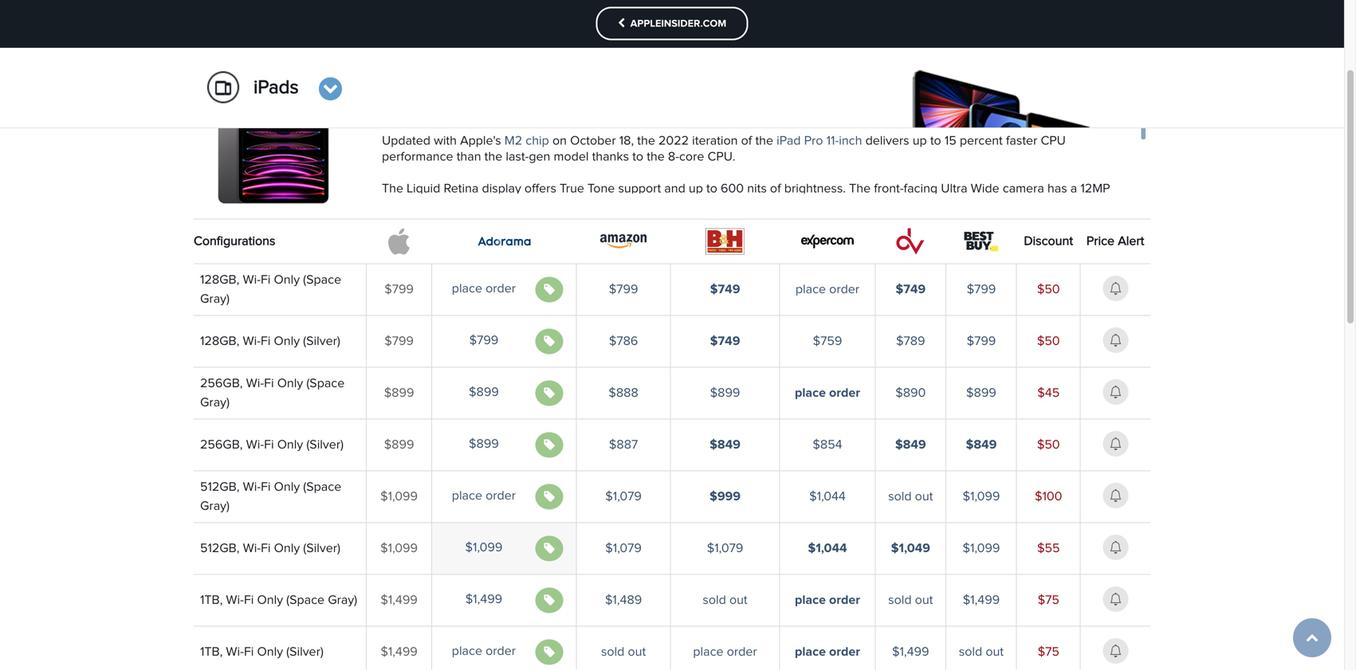 Task type: describe. For each thing, give the bounding box(es) containing it.
camera
[[1003, 183, 1045, 195]]

october
[[570, 135, 616, 148]]

discount
[[1025, 235, 1074, 248]]

m2 ipad pro 11-inch prices start at $799 and come in wi-fi or wi-fi + cellular connectivity. storage options include 128gb, 256gb, 512gb, 1tb and 2tb.
[[382, 246, 1102, 275]]

if
[[447, 106, 454, 119]]

$749 link for place order
[[710, 284, 741, 296]]

$1,079 link for $1,079
[[606, 543, 642, 556]]

$888
[[609, 387, 639, 400]]

(space for 128gb, wi-fi only (space gray)
[[303, 274, 341, 287]]

brightness.
[[785, 183, 846, 195]]

or
[[707, 246, 718, 259]]

fi left 'or'
[[693, 246, 703, 259]]

associate.
[[887, 106, 944, 119]]

include
[[972, 246, 1013, 259]]

only for 512gb, wi-fi only (space gray)
[[274, 481, 300, 494]]

chip
[[526, 135, 549, 148]]

$55
[[1038, 543, 1060, 556]]

inch inside the liquid retina display offers true tone support and up to 600 nits of brightness. the front-facing ultra wide camera has a 12mp sensor, perfect for center stage calls. truedepth allows you to unlock your ipad pro with faceid, making the 2022 11-inch ipad pro a great tool for content creators, students and business professionals.
[[1034, 199, 1058, 211]]

256gb, wi-fi only (silver)
[[200, 439, 344, 452]]

of inside the liquid retina display offers true tone support and up to 600 nits of brightness. the front-facing ultra wide camera has a 12mp sensor, perfect for center stage calls. truedepth allows you to unlock your ipad pro with faceid, making the 2022 11-inch ipad pro a great tool for content creators, students and business professionals.
[[771, 183, 781, 195]]

price alert
[[1087, 235, 1145, 248]]

$799 link down include
[[967, 284, 997, 296]]

fi for 512gb, wi-fi only (space gray)
[[261, 481, 271, 494]]

wi- for 256gb, wi-fi only (silver)
[[246, 439, 264, 452]]

allows
[[656, 199, 691, 211]]

come
[[628, 246, 659, 259]]

storage
[[880, 246, 924, 259]]

11- inside the liquid retina display offers true tone support and up to 600 nits of brightness. the front-facing ultra wide camera has a 12mp sensor, perfect for center stage calls. truedepth allows you to unlock your ipad pro with faceid, making the 2022 11-inch ipad pro a great tool for content creators, students and business professionals.
[[1022, 199, 1034, 211]]

we
[[605, 106, 622, 119]]

fi for 256gb, wi-fi only (space gray)
[[264, 378, 274, 390]]

fi for 128gb, wi-fi only (silver)
[[261, 335, 271, 348]]

$786 link
[[609, 335, 638, 348]]

$799 inside m2 ipad pro 11-inch prices start at $799 and come in wi-fi or wi-fi + cellular connectivity. storage options include 128gb, 256gb, 512gb, 1tb and 2tb.
[[571, 246, 600, 259]]

updated
[[382, 135, 431, 148]]

facing
[[904, 183, 938, 195]]

$854
[[813, 439, 843, 452]]

in
[[662, 246, 672, 259]]

$1,079 down $999 link
[[707, 543, 744, 556]]

256gb, wi-fi only (space gray)
[[200, 378, 345, 410]]

$100
[[1035, 491, 1063, 504]]

256gb, inside m2 ipad pro 11-inch prices start at $799 and come in wi-fi or wi-fi + cellular connectivity. storage options include 128gb, 256gb, 512gb, 1tb and 2tb.
[[1059, 246, 1102, 259]]

128gb, for $786
[[200, 335, 240, 348]]

1 horizontal spatial $1,499 link
[[893, 646, 930, 659]]

128gb, wi-fi only (silver)
[[200, 335, 340, 348]]

18,
[[620, 135, 634, 148]]

0 vertical spatial of
[[742, 135, 753, 148]]

fi left +
[[739, 246, 749, 259]]

sensor,
[[382, 199, 422, 211]]

128gb, wi-fi only (silver) link
[[200, 335, 340, 348]]

tag image for $888
[[544, 387, 555, 400]]

$50 for $789
[[1038, 335, 1061, 348]]

0 vertical spatial 2022
[[659, 135, 689, 148]]

128gb, wi-fi only (space gray) link
[[200, 274, 341, 306]]

commission
[[680, 106, 746, 119]]

ultra
[[942, 183, 968, 195]]

stage
[[528, 199, 560, 211]]

tag image for 512gb, wi-fi only (silver)
[[544, 543, 555, 556]]

(silver) for 1tb, wi-fi only (silver)
[[287, 646, 324, 659]]

$1,044 for sold out
[[810, 491, 846, 504]]

m2 chip link
[[505, 135, 549, 148]]

the liquid retina display offers true tone support and up to 600 nits of brightness. the front-facing ultra wide camera has a 12mp sensor, perfect for center stage calls. truedepth allows you to unlock your ipad pro with faceid, making the 2022 11-inch ipad pro a great tool for content creators, students and business professionals.
[[382, 183, 1118, 227]]

faster
[[1007, 135, 1038, 148]]

wi- right 'or'
[[721, 246, 739, 259]]

may
[[625, 106, 648, 119]]

2 $849 link from the left
[[896, 439, 927, 452]]

cpu
[[1041, 135, 1066, 148]]

$999
[[710, 491, 741, 504]]

apple's
[[460, 135, 501, 148]]

creators,
[[503, 215, 552, 227]]

up inside the liquid retina display offers true tone support and up to 600 nits of brightness. the front-facing ultra wide camera has a 12mp sensor, perfect for center stage calls. truedepth allows you to unlock your ipad pro with faceid, making the 2022 11-inch ipad pro a great tool for content creators, students and business professionals.
[[689, 183, 703, 195]]

content
[[458, 215, 500, 227]]

gray) for 256gb, wi-fi only (space gray)
[[200, 397, 230, 410]]

2 horizontal spatial $1,499 link
[[963, 595, 1000, 607]]

256gb, wi-fi only (silver) link
[[200, 439, 344, 452]]

front-
[[874, 183, 904, 195]]

$749 for place order
[[710, 284, 741, 296]]

ipad down 'brightness.' at the top right of the page
[[801, 199, 826, 211]]

our
[[552, 106, 570, 119]]

m2 for m2 ipad pro 11-inch prices start at $799 and come in wi-fi or wi-fi + cellular connectivity. storage options include 128gb, 256gb, 512gb, 1tb and 2tb.
[[382, 246, 400, 259]]

m2 ipad pro 11-inch prices
[[194, 10, 589, 52]]

$890
[[896, 387, 926, 400]]

ipad down affiliate
[[777, 135, 801, 148]]

$1,099 link for $999
[[963, 491, 1001, 504]]

tone
[[588, 183, 615, 195]]

appleinsider.com link
[[596, 7, 749, 40]]

last-
[[506, 151, 529, 164]]

+
[[753, 246, 759, 259]]

the left 8-
[[647, 151, 665, 164]]

256gb, wi-fi only (space gray) link
[[200, 378, 345, 410]]

and right 1tb
[[448, 262, 469, 275]]

prices
[[492, 246, 526, 259]]

3 $849 from the left
[[966, 439, 997, 452]]

amazon
[[838, 106, 884, 119]]

$50 for $749
[[1038, 284, 1061, 296]]

buy
[[481, 106, 501, 119]]

and up 'allows'
[[665, 183, 686, 195]]

(silver) for 256gb, wi-fi only (silver)
[[307, 439, 344, 452]]

ipad down has
[[1061, 199, 1085, 211]]

configurations
[[194, 235, 276, 248]]

(space for 512gb, wi-fi only (space gray)
[[303, 481, 342, 494]]

support
[[619, 183, 661, 195]]

inch inside m2 ipad pro 11-inch prices start at $799 and come in wi-fi or wi-fi + cellular connectivity. storage options include 128gb, 256gb, 512gb, 1tb and 2tb.
[[466, 246, 489, 259]]

pro inside m2 ipad pro 11-inch prices start at $799 and come in wi-fi or wi-fi + cellular connectivity. storage options include 128gb, 256gb, 512gb, 1tb and 2tb.
[[431, 246, 450, 259]]

15
[[945, 135, 957, 148]]

to up professionals.
[[719, 199, 730, 211]]

ipad pro 11-inch link
[[777, 135, 863, 148]]

ipad up ipads on the top left of the page
[[252, 10, 318, 52]]

512gb, wi-fi only (space gray) link
[[200, 481, 342, 513]]

2 the from the left
[[850, 183, 871, 195]]

model
[[554, 151, 589, 164]]

chevron down image
[[323, 80, 338, 95]]

tag image for sold out
[[544, 646, 555, 659]]

3 $849 link from the left
[[966, 439, 997, 452]]

to down 18,
[[633, 151, 644, 164]]

$786
[[609, 335, 638, 348]]

updated with apple's m2 chip on october 18, the 2022 iteration of the ipad pro 11-inch
[[382, 135, 863, 148]]

true
[[560, 183, 585, 195]]

$1,049
[[892, 543, 931, 556]]

business
[[631, 215, 680, 227]]

wide
[[971, 183, 1000, 195]]

as
[[750, 106, 762, 119]]

512gb, inside m2 ipad pro 11-inch prices start at $799 and come in wi-fi or wi-fi + cellular connectivity. storage options include 128gb, 256gb, 512gb, 1tb and 2tb.
[[382, 262, 422, 275]]

0 vertical spatial you
[[457, 106, 477, 119]]

and left 'come'
[[603, 246, 624, 259]]

$887 link
[[609, 439, 638, 452]]

(silver) for 512gb, wi-fi only (silver)
[[303, 543, 341, 556]]

thanks
[[592, 151, 629, 164]]

ipad pro 11-inch with apple m2 chip in space gray image
[[194, 76, 353, 206]]

0 vertical spatial a
[[1071, 183, 1078, 195]]

1 horizontal spatial a
[[1111, 199, 1118, 211]]

wi- right the in
[[675, 246, 693, 259]]

wi- for 1tb, wi-fi only (silver)
[[226, 646, 244, 659]]

at
[[557, 246, 567, 259]]

only for 512gb, wi-fi only (silver)
[[274, 543, 300, 556]]

(silver) for 128gb, wi-fi only (silver)
[[303, 335, 340, 348]]

0 horizontal spatial $1,499 link
[[466, 588, 503, 612]]

m2 for m2 ipad pro 11-inch prices
[[194, 10, 243, 52]]

$759
[[813, 335, 843, 348]]

tag image for 128gb, wi-fi only (silver)
[[544, 335, 555, 348]]

performance
[[382, 151, 454, 164]]

affiliate
[[783, 106, 823, 119]]

1tb, wi-fi only (space gray) link
[[200, 595, 358, 607]]

gray) for 128gb, wi-fi only (space gray)
[[200, 293, 230, 306]]

pro up chevron down icon
[[328, 10, 380, 52]]

the right 18,
[[638, 135, 656, 148]]

1tb
[[425, 262, 444, 275]]

$45
[[1038, 387, 1060, 400]]

the down apple's on the top left
[[485, 151, 503, 164]]

$75 for $1,499
[[1038, 595, 1060, 607]]

$789 link
[[897, 335, 926, 348]]



Task type: vqa. For each thing, say whether or not it's contained in the screenshot.
the delivers up to 15 percent faster CPU performance than the last-gen model thanks to the 8-core CPU.
yes



Task type: locate. For each thing, give the bounding box(es) containing it.
2 tag image from the top
[[544, 335, 555, 348]]

wi- inside 128gb, wi-fi only (space gray)
[[243, 274, 261, 287]]

1 horizontal spatial 2022
[[988, 199, 1019, 211]]

0 horizontal spatial with
[[434, 135, 457, 148]]

$1,079 link down $887 link
[[606, 491, 642, 504]]

0 horizontal spatial m2
[[194, 10, 243, 52]]

$1,499
[[466, 594, 503, 607], [381, 595, 418, 607], [963, 595, 1000, 607], [381, 646, 418, 659], [893, 646, 930, 659]]

1 vertical spatial 1tb,
[[200, 646, 223, 659]]

percent
[[960, 135, 1003, 148]]

prices
[[495, 10, 589, 52]]

1 $849 from the left
[[710, 439, 741, 452]]

pro
[[328, 10, 380, 52], [805, 135, 824, 148], [829, 199, 848, 211], [1088, 199, 1107, 211], [431, 246, 450, 259]]

ipads
[[254, 78, 299, 97]]

$887
[[609, 439, 638, 452]]

1 horizontal spatial up
[[913, 135, 927, 148]]

$849 link
[[710, 439, 741, 452], [896, 439, 927, 452], [966, 439, 997, 452]]

gray) inside 256gb, wi-fi only (space gray)
[[200, 397, 230, 410]]

0 horizontal spatial of
[[742, 135, 753, 148]]

pro down affiliate
[[805, 135, 824, 148]]

1 $849 link from the left
[[710, 439, 741, 452]]

chevron left image
[[618, 18, 625, 28]]

fi up 1tb, wi-fi only (silver)
[[244, 595, 254, 607]]

2 vertical spatial $50
[[1038, 439, 1061, 452]]

up up 'allows'
[[689, 183, 703, 195]]

(silver) up 1tb, wi-fi only (space gray)
[[303, 543, 341, 556]]

$1,079 for $1,079
[[606, 543, 642, 556]]

1 horizontal spatial for
[[468, 199, 483, 211]]

out
[[916, 491, 934, 504], [730, 595, 748, 607], [916, 595, 934, 607], [628, 646, 646, 659], [986, 646, 1004, 659]]

delivers
[[866, 135, 910, 148]]

$1,499 for rightmost $1,499 link
[[963, 595, 1000, 607]]

$1,079 link for $999
[[606, 491, 642, 504]]

to left the 600
[[707, 183, 718, 195]]

512gb, down 512gb, wi-fi only (space gray)
[[200, 543, 240, 556]]

1 vertical spatial 128gb,
[[200, 274, 240, 287]]

1 horizontal spatial with
[[851, 199, 874, 211]]

you inside the liquid retina display offers true tone support and up to 600 nits of brightness. the front-facing ultra wide camera has a 12mp sensor, perfect for center stage calls. truedepth allows you to unlock your ipad pro with faceid, making the 2022 11-inch ipad pro a great tool for content creators, students and business professionals.
[[695, 199, 715, 211]]

1 vertical spatial of
[[771, 183, 781, 195]]

$1,044 link for $1,049
[[808, 543, 848, 556]]

disclosure: if you buy through our links, we may earn commission as an affiliate & amazon associate.
[[382, 106, 944, 119]]

wi- down configurations
[[243, 274, 261, 287]]

512gb, left 1tb
[[382, 262, 422, 275]]

2 vertical spatial 128gb,
[[200, 335, 240, 348]]

$749 for $759
[[710, 335, 741, 348]]

3 $50 from the top
[[1038, 439, 1061, 452]]

professionals.
[[684, 215, 761, 227]]

gray) for 512gb, wi-fi only (space gray)
[[200, 501, 230, 513]]

0 horizontal spatial 2022
[[659, 135, 689, 148]]

0 vertical spatial with
[[434, 135, 457, 148]]

earn
[[652, 106, 677, 119]]

0 vertical spatial 256gb,
[[1059, 246, 1102, 259]]

$50 up '$45'
[[1038, 335, 1061, 348]]

1 vertical spatial a
[[1111, 199, 1118, 211]]

$1,079 link up $1,489 link
[[606, 543, 642, 556]]

$75 for sold out
[[1038, 646, 1060, 659]]

$799 link
[[609, 284, 638, 296], [967, 284, 997, 296], [470, 329, 499, 353], [967, 335, 997, 348]]

$75
[[1038, 595, 1060, 607], [1038, 646, 1060, 659]]

to
[[931, 135, 942, 148], [633, 151, 644, 164], [707, 183, 718, 195], [719, 199, 730, 211]]

fi inside 512gb, wi-fi only (space gray)
[[261, 481, 271, 494]]

sold out link
[[889, 491, 934, 504], [703, 595, 748, 607], [889, 595, 934, 607], [601, 646, 646, 659], [959, 646, 1004, 659]]

1 vertical spatial up
[[689, 183, 703, 195]]

cellular
[[762, 246, 805, 259]]

0 vertical spatial 512gb,
[[382, 262, 422, 275]]

(silver)
[[303, 335, 340, 348], [307, 439, 344, 452], [303, 543, 341, 556], [287, 646, 324, 659]]

4 tag image from the top
[[544, 646, 555, 659]]

$1,499 link
[[466, 588, 503, 612], [963, 595, 1000, 607], [893, 646, 930, 659]]

128gb, down configurations
[[200, 274, 240, 287]]

calls.
[[563, 199, 591, 211]]

512gb, inside 512gb, wi-fi only (space gray)
[[200, 481, 240, 494]]

$759 link
[[813, 335, 843, 348]]

$1,044 link
[[810, 491, 846, 504], [808, 543, 848, 556]]

$799 link down 2tb.
[[470, 329, 499, 353]]

appleinsider.com
[[625, 19, 727, 29]]

an
[[766, 106, 779, 119]]

(silver) up 256gb, wi-fi only (space gray)
[[303, 335, 340, 348]]

only for 256gb, wi-fi only (silver)
[[277, 439, 303, 452]]

fi for 128gb, wi-fi only (space gray)
[[261, 274, 271, 287]]

512gb, down 256gb, wi-fi only (silver)
[[200, 481, 240, 494]]

0 vertical spatial m2
[[194, 10, 243, 52]]

256gb, up 512gb, wi-fi only (space gray)
[[200, 439, 243, 452]]

ipad up 1tb
[[403, 246, 427, 259]]

1 vertical spatial $50
[[1038, 335, 1061, 348]]

inch
[[422, 10, 486, 52], [839, 135, 863, 148], [1034, 199, 1058, 211], [466, 246, 489, 259]]

$1,489
[[605, 595, 642, 607]]

only up 256gb, wi-fi only (space gray)
[[274, 335, 300, 348]]

fi for 512gb, wi-fi only (silver)
[[261, 543, 271, 556]]

2tb.
[[472, 262, 498, 275]]

1 vertical spatial 256gb,
[[200, 378, 243, 390]]

wi- up 512gb, wi-fi only (space gray)
[[246, 439, 264, 452]]

ipad inside m2 ipad pro 11-inch prices start at $799 and come in wi-fi or wi-fi + cellular connectivity. storage options include 128gb, 256gb, 512gb, 1tb and 2tb.
[[403, 246, 427, 259]]

disclosure:
[[382, 106, 444, 119]]

$888 link
[[609, 387, 639, 400]]

only down 256gb, wi-fi only (silver)
[[274, 481, 300, 494]]

only down 256gb, wi-fi only (space gray)
[[277, 439, 303, 452]]

1tb, wi-fi only (silver) link
[[200, 646, 324, 659]]

start
[[529, 246, 554, 259]]

2 horizontal spatial m2
[[505, 135, 523, 148]]

the
[[638, 135, 656, 148], [756, 135, 774, 148], [485, 151, 503, 164], [647, 151, 665, 164], [967, 199, 985, 211]]

1 vertical spatial m2
[[505, 135, 523, 148]]

$799 link down 'come'
[[609, 284, 638, 296]]

for down perfect
[[439, 215, 454, 227]]

128gb, down '128gb, wi-fi only (space gray)' link
[[200, 335, 240, 348]]

$749 link for $759
[[710, 335, 741, 348]]

of down as
[[742, 135, 753, 148]]

ipads link
[[254, 78, 299, 97]]

$1,499 for the middle $1,499 link
[[893, 646, 930, 659]]

$1,079 up $1,489 link
[[606, 543, 642, 556]]

0 vertical spatial $1,044 link
[[810, 491, 846, 504]]

1 vertical spatial $1,044
[[808, 543, 848, 556]]

fi for 1tb, wi-fi only (silver)
[[244, 646, 254, 659]]

128gb, inside m2 ipad pro 11-inch prices start at $799 and come in wi-fi or wi-fi + cellular connectivity. storage options include 128gb, 256gb, 512gb, 1tb and 2tb.
[[1016, 246, 1056, 259]]

only up 128gb, wi-fi only (silver) link
[[274, 274, 300, 287]]

sold out
[[889, 491, 934, 504], [703, 595, 748, 607], [889, 595, 934, 607], [601, 646, 646, 659], [959, 646, 1004, 659]]

0 vertical spatial $1,044
[[810, 491, 846, 504]]

wi- for 128gb, wi-fi only (space gray)
[[243, 274, 261, 287]]

256gb, for $888
[[200, 378, 243, 390]]

512gb, wi-fi only (silver)
[[200, 543, 341, 556]]

1 1tb, from the top
[[200, 595, 223, 607]]

1tb, wi-fi only (space gray)
[[200, 595, 358, 607]]

tag image
[[544, 387, 555, 400], [544, 439, 555, 452], [544, 595, 555, 607], [544, 646, 555, 659]]

$1,044 for $1,049
[[808, 543, 848, 556]]

$899 link
[[469, 381, 499, 405], [710, 387, 741, 400], [967, 387, 997, 400], [469, 433, 499, 457]]

0 vertical spatial 128gb,
[[1016, 246, 1056, 259]]

2 $50 from the top
[[1038, 335, 1061, 348]]

0 vertical spatial 1tb,
[[200, 595, 223, 607]]

$50 up $100
[[1038, 439, 1061, 452]]

links,
[[574, 106, 602, 119]]

wi-
[[675, 246, 693, 259], [721, 246, 739, 259], [243, 274, 261, 287], [243, 335, 261, 348], [246, 378, 264, 390], [246, 439, 264, 452], [243, 481, 261, 494], [243, 543, 261, 556], [226, 595, 244, 607], [226, 646, 244, 659]]

great
[[382, 215, 411, 227]]

pro down 'brightness.' at the top right of the page
[[829, 199, 848, 211]]

0 vertical spatial $75
[[1038, 595, 1060, 607]]

$1,079 down $887 link
[[606, 491, 642, 504]]

wi- for 128gb, wi-fi only (silver)
[[243, 335, 261, 348]]

up down associate.
[[913, 135, 927, 148]]

a
[[1071, 183, 1078, 195], [1111, 199, 1118, 211]]

the down an
[[756, 135, 774, 148]]

gray) for 1tb, wi-fi only (space gray)
[[328, 595, 358, 607]]

0 vertical spatial $50
[[1038, 284, 1061, 296]]

wi- inside 512gb, wi-fi only (space gray)
[[243, 481, 261, 494]]

1tb, for 1tb, wi-fi only (silver)
[[200, 646, 223, 659]]

your
[[773, 199, 798, 211]]

$1,099 link
[[963, 491, 1001, 504], [465, 536, 503, 560], [963, 543, 1001, 556]]

1 vertical spatial $75
[[1038, 646, 1060, 659]]

0 horizontal spatial you
[[457, 106, 477, 119]]

only up 1tb, wi-fi only (space gray)
[[274, 543, 300, 556]]

2022 down 'wide'
[[988, 199, 1019, 211]]

wi- for 256gb, wi-fi only (space gray)
[[246, 378, 264, 390]]

(space for 256gb, wi-fi only (space gray)
[[307, 378, 345, 390]]

512gb, wi-fi only (space gray)
[[200, 481, 342, 513]]

only down 1tb, wi-fi only (space gray) link
[[257, 646, 283, 659]]

(space for 1tb, wi-fi only (space gray)
[[287, 595, 325, 607]]

offers
[[525, 183, 557, 195]]

256gb, for $887
[[200, 439, 243, 452]]

0 horizontal spatial $849 link
[[710, 439, 741, 452]]

only for 1tb, wi-fi only (silver)
[[257, 646, 283, 659]]

256gb, left alert
[[1059, 246, 1102, 259]]

512gb, for 512gb, wi-fi only (space gray)
[[200, 481, 240, 494]]

fi inside 256gb, wi-fi only (space gray)
[[264, 378, 274, 390]]

$749
[[710, 284, 741, 296], [896, 284, 926, 296], [710, 335, 741, 348]]

0 vertical spatial for
[[468, 199, 483, 211]]

fi down 512gb, wi-fi only (space gray)
[[261, 543, 271, 556]]

256gb, down 128gb, wi-fi only (silver) link
[[200, 378, 243, 390]]

tag image for $1,489
[[544, 595, 555, 607]]

cpu.
[[708, 151, 736, 164]]

2 tag image from the top
[[544, 439, 555, 452]]

1 horizontal spatial the
[[850, 183, 871, 195]]

m2
[[194, 10, 243, 52], [505, 135, 523, 148], [382, 246, 400, 259]]

place order
[[452, 283, 516, 295], [796, 284, 860, 296], [795, 387, 861, 400], [452, 490, 516, 503], [795, 595, 861, 607], [452, 646, 516, 658], [694, 646, 758, 659], [795, 646, 861, 659]]

0 horizontal spatial the
[[382, 183, 404, 195]]

1 vertical spatial for
[[439, 215, 454, 227]]

wi- down 256gb, wi-fi only (silver)
[[243, 481, 261, 494]]

8-
[[668, 151, 680, 164]]

you up professionals.
[[695, 199, 715, 211]]

iteration
[[693, 135, 738, 148]]

only for 1tb, wi-fi only (space gray)
[[257, 595, 283, 607]]

for up content
[[468, 199, 483, 211]]

m2 inside m2 ipad pro 11-inch prices start at $799 and come in wi-fi or wi-fi + cellular connectivity. storage options include 128gb, 256gb, 512gb, 1tb and 2tb.
[[382, 246, 400, 259]]

only inside 128gb, wi-fi only (space gray)
[[274, 274, 300, 287]]

$1,499 for $1,499 link to the left
[[466, 594, 503, 607]]

11- inside m2 ipad pro 11-inch prices start at $799 and come in wi-fi or wi-fi + cellular connectivity. storage options include 128gb, 256gb, 512gb, 1tb and 2tb.
[[453, 246, 466, 259]]

fi inside 128gb, wi-fi only (space gray)
[[261, 274, 271, 287]]

only inside 256gb, wi-fi only (space gray)
[[277, 378, 303, 390]]

128gb, inside 128gb, wi-fi only (space gray)
[[200, 274, 240, 287]]

wi- down 512gb, wi-fi only (space gray)
[[243, 543, 261, 556]]

1 tag image from the top
[[544, 284, 555, 296]]

1 horizontal spatial m2
[[382, 246, 400, 259]]

2 1tb, from the top
[[200, 646, 223, 659]]

the up the sensor,
[[382, 183, 404, 195]]

$50 down the discount
[[1038, 284, 1061, 296]]

pro down '12mp'
[[1088, 199, 1107, 211]]

only for 128gb, wi-fi only (silver)
[[274, 335, 300, 348]]

gray)
[[200, 293, 230, 306], [200, 397, 230, 410], [200, 501, 230, 513], [328, 595, 358, 607]]

1tb, for 1tb, wi-fi only (space gray)
[[200, 595, 223, 607]]

wi- for 512gb, wi-fi only (space gray)
[[243, 481, 261, 494]]

center
[[486, 199, 524, 211]]

2 vertical spatial m2
[[382, 246, 400, 259]]

fi down configurations
[[261, 274, 271, 287]]

$1,049 link
[[892, 543, 931, 556]]

only down 512gb, wi-fi only (silver) 'link'
[[257, 595, 283, 607]]

wi- down '128gb, wi-fi only (space gray)' link
[[243, 335, 261, 348]]

$854 link
[[813, 439, 843, 452]]

fi up 512gb, wi-fi only (space gray)
[[264, 439, 274, 452]]

with inside the liquid retina display offers true tone support and up to 600 nits of brightness. the front-facing ultra wide camera has a 12mp sensor, perfect for center stage calls. truedepth allows you to unlock your ipad pro with faceid, making the 2022 11-inch ipad pro a great tool for content creators, students and business professionals.
[[851, 199, 874, 211]]

2022 up 8-
[[659, 135, 689, 148]]

tag image for 512gb, wi-fi only (space gray)
[[544, 491, 555, 504]]

tool
[[415, 215, 436, 227]]

only for 256gb, wi-fi only (space gray)
[[277, 378, 303, 390]]

gray) inside 512gb, wi-fi only (space gray)
[[200, 501, 230, 513]]

tag image for $887
[[544, 439, 555, 452]]

0 horizontal spatial for
[[439, 215, 454, 227]]

$849
[[710, 439, 741, 452], [896, 439, 927, 452], [966, 439, 997, 452]]

price
[[1087, 235, 1115, 248]]

1 vertical spatial $1,044 link
[[808, 543, 848, 556]]

$50 for $849
[[1038, 439, 1061, 452]]

1 vertical spatial you
[[695, 199, 715, 211]]

600
[[721, 183, 744, 195]]

1 horizontal spatial $849 link
[[896, 439, 927, 452]]

(space inside 512gb, wi-fi only (space gray)
[[303, 481, 342, 494]]

512gb, for 512gb, wi-fi only (silver)
[[200, 543, 240, 556]]

1 the from the left
[[382, 183, 404, 195]]

of right the nits
[[771, 183, 781, 195]]

0 horizontal spatial a
[[1071, 183, 1078, 195]]

tag image for 128gb, wi-fi only (space gray)
[[544, 284, 555, 296]]

$1,079 for $999
[[606, 491, 642, 504]]

than
[[457, 151, 481, 164]]

1 vertical spatial 512gb,
[[200, 481, 240, 494]]

1 horizontal spatial $849
[[896, 439, 927, 452]]

3 tag image from the top
[[544, 595, 555, 607]]

with up than on the left
[[434, 135, 457, 148]]

wi- down 128gb, wi-fi only (silver) link
[[246, 378, 264, 390]]

fi for 1tb, wi-fi only (space gray)
[[244, 595, 254, 607]]

128gb, wi-fi only (space gray)
[[200, 274, 341, 306]]

2 $849 from the left
[[896, 439, 927, 452]]

to left 15
[[931, 135, 942, 148]]

faceid,
[[878, 199, 920, 211]]

0 horizontal spatial up
[[689, 183, 703, 195]]

(space inside 128gb, wi-fi only (space gray)
[[303, 274, 341, 287]]

you right if
[[457, 106, 477, 119]]

1 tag image from the top
[[544, 387, 555, 400]]

1 horizontal spatial of
[[771, 183, 781, 195]]

2 horizontal spatial $849 link
[[966, 439, 997, 452]]

4 tag image from the top
[[544, 543, 555, 556]]

a right has
[[1071, 183, 1078, 195]]

$50
[[1038, 284, 1061, 296], [1038, 335, 1061, 348], [1038, 439, 1061, 452]]

wi- up 1tb, wi-fi only (silver)
[[226, 595, 244, 607]]

2 vertical spatial 512gb,
[[200, 543, 240, 556]]

256gb, inside 256gb, wi-fi only (space gray)
[[200, 378, 243, 390]]

gen
[[529, 151, 551, 164]]

for
[[468, 199, 483, 211], [439, 215, 454, 227]]

$1,489 link
[[605, 595, 642, 607]]

2 vertical spatial 256gb,
[[200, 439, 243, 452]]

$1,099 link for $1,079
[[963, 543, 1001, 556]]

1 $75 from the top
[[1038, 595, 1060, 607]]

2 horizontal spatial $849
[[966, 439, 997, 452]]

only down 128gb, wi-fi only (silver) link
[[277, 378, 303, 390]]

1 horizontal spatial you
[[695, 199, 715, 211]]

on
[[553, 135, 567, 148]]

fi for 256gb, wi-fi only (silver)
[[264, 439, 274, 452]]

only for 128gb, wi-fi only (space gray)
[[274, 274, 300, 287]]

512gb,
[[382, 262, 422, 275], [200, 481, 240, 494], [200, 543, 240, 556]]

the inside the liquid retina display offers true tone support and up to 600 nits of brightness. the front-facing ultra wide camera has a 12mp sensor, perfect for center stage calls. truedepth allows you to unlock your ipad pro with faceid, making the 2022 11-inch ipad pro a great tool for content creators, students and business professionals.
[[967, 199, 985, 211]]

1 vertical spatial with
[[851, 199, 874, 211]]

wi- inside 256gb, wi-fi only (space gray)
[[246, 378, 264, 390]]

fi down 128gb, wi-fi only (silver) link
[[264, 378, 274, 390]]

fi down 1tb, wi-fi only (space gray) link
[[244, 646, 254, 659]]

only inside 512gb, wi-fi only (space gray)
[[274, 481, 300, 494]]

(silver) down 1tb, wi-fi only (space gray) link
[[287, 646, 324, 659]]

fi down 256gb, wi-fi only (silver)
[[261, 481, 271, 494]]

pro up 1tb
[[431, 246, 450, 259]]

fi down '128gb, wi-fi only (space gray)' link
[[261, 335, 271, 348]]

sold
[[889, 491, 912, 504], [703, 595, 727, 607], [889, 595, 912, 607], [601, 646, 625, 659], [959, 646, 983, 659]]

gray) inside 128gb, wi-fi only (space gray)
[[200, 293, 230, 306]]

$1,044 link for sold out
[[810, 491, 846, 504]]

0 vertical spatial up
[[913, 135, 927, 148]]

the down 'wide'
[[967, 199, 985, 211]]

$1,079 link down $999 link
[[707, 543, 744, 556]]

up inside delivers up to 15 percent faster cpu performance than the last-gen model thanks to the 8-core cpu.
[[913, 135, 927, 148]]

$799 link right $789
[[967, 335, 997, 348]]

1 vertical spatial 2022
[[988, 199, 1019, 211]]

$799
[[571, 246, 600, 259], [385, 284, 414, 296], [609, 284, 638, 296], [967, 284, 997, 296], [470, 335, 499, 347], [385, 335, 414, 348], [967, 335, 997, 348]]

place
[[452, 283, 483, 295], [796, 284, 826, 296], [795, 387, 826, 400], [452, 490, 483, 503], [795, 595, 826, 607], [452, 646, 483, 658], [694, 646, 724, 659], [795, 646, 826, 659]]

128gb, right include
[[1016, 246, 1056, 259]]

with left faceid,
[[851, 199, 874, 211]]

wi- down 1tb, wi-fi only (space gray) link
[[226, 646, 244, 659]]

the left front-
[[850, 183, 871, 195]]

1 $50 from the top
[[1038, 284, 1061, 296]]

perfect
[[425, 199, 464, 211]]

3 tag image from the top
[[544, 491, 555, 504]]

a down '12mp'
[[1111, 199, 1118, 211]]

wi- for 1tb, wi-fi only (space gray)
[[226, 595, 244, 607]]

(silver) down 256gb, wi-fi only (space gray)
[[307, 439, 344, 452]]

wi- for 512gb, wi-fi only (silver)
[[243, 543, 261, 556]]

back to top image
[[1307, 632, 1319, 645]]

(space inside 256gb, wi-fi only (space gray)
[[307, 378, 345, 390]]

tag image
[[544, 284, 555, 296], [544, 335, 555, 348], [544, 491, 555, 504], [544, 543, 555, 556]]

0 horizontal spatial $849
[[710, 439, 741, 452]]

128gb, for $799
[[200, 274, 240, 287]]

12mp
[[1081, 183, 1111, 195]]

and down truedepth
[[607, 215, 628, 227]]

2022 inside the liquid retina display offers true tone support and up to 600 nits of brightness. the front-facing ultra wide camera has a 12mp sensor, perfect for center stage calls. truedepth allows you to unlock your ipad pro with faceid, making the 2022 11-inch ipad pro a great tool for content creators, students and business professionals.
[[988, 199, 1019, 211]]

order
[[486, 283, 516, 295], [830, 284, 860, 296], [830, 387, 861, 400], [486, 490, 516, 503], [830, 595, 861, 607], [486, 646, 516, 658], [727, 646, 758, 659], [830, 646, 861, 659]]

2 $75 from the top
[[1038, 646, 1060, 659]]



